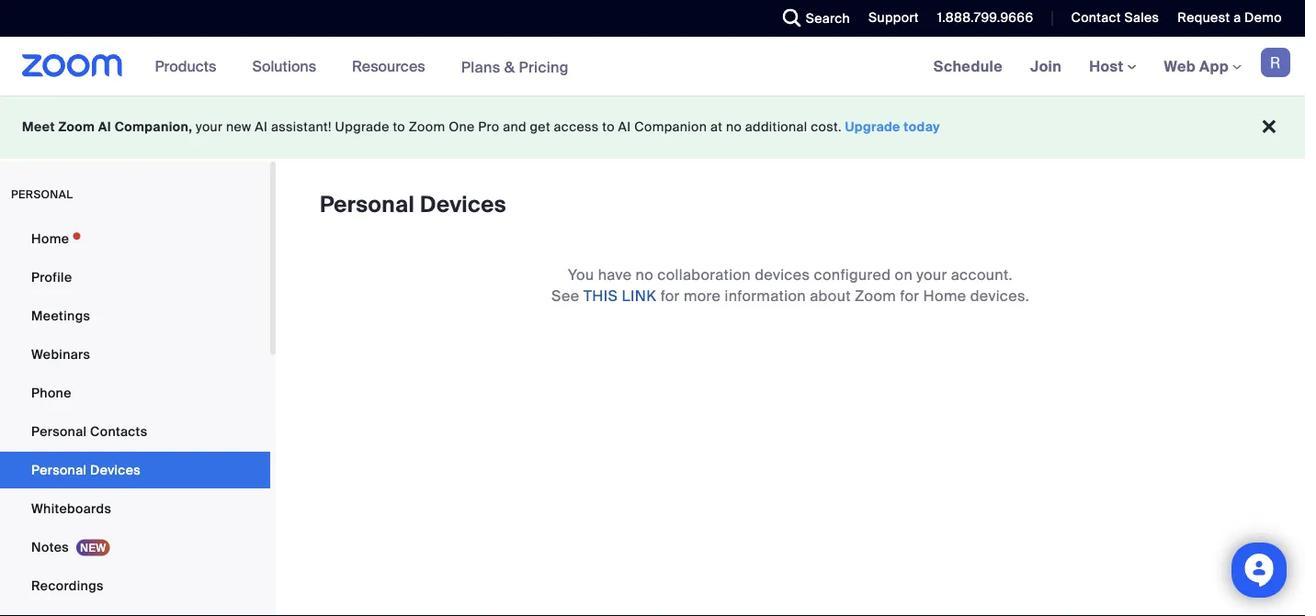 Task type: locate. For each thing, give the bounding box(es) containing it.
pro
[[478, 119, 499, 136]]

personal devices
[[320, 191, 506, 219], [31, 462, 141, 479]]

1 vertical spatial personal devices
[[31, 462, 141, 479]]

collaboration
[[657, 265, 751, 284]]

recordings
[[31, 578, 104, 595]]

whiteboards link
[[0, 491, 270, 528]]

0 vertical spatial your
[[196, 119, 223, 136]]

upgrade down product information navigation
[[335, 119, 389, 136]]

your left new
[[196, 119, 223, 136]]

1 to from the left
[[393, 119, 405, 136]]

this link link
[[583, 286, 657, 305]]

1 horizontal spatial to
[[602, 119, 615, 136]]

contact sales link
[[1057, 0, 1164, 37], [1071, 9, 1159, 26]]

contacts
[[90, 423, 147, 440]]

zoom inside you have no collaboration devices configured on your account. see this link for more information about zoom for home devices.
[[855, 286, 896, 305]]

personal devices inside personal menu menu
[[31, 462, 141, 479]]

2 ai from the left
[[255, 119, 268, 136]]

personal devices down one
[[320, 191, 506, 219]]

zoom left one
[[409, 119, 445, 136]]

solutions button
[[252, 37, 325, 96]]

ai
[[98, 119, 111, 136], [255, 119, 268, 136], [618, 119, 631, 136]]

on
[[895, 265, 913, 284]]

0 horizontal spatial your
[[196, 119, 223, 136]]

home inside you have no collaboration devices configured on your account. see this link for more information about zoom for home devices.
[[923, 286, 966, 305]]

join link
[[1017, 37, 1075, 96]]

devices
[[420, 191, 506, 219], [90, 462, 141, 479]]

one
[[449, 119, 475, 136]]

meet
[[22, 119, 55, 136]]

search button
[[769, 0, 855, 37]]

at
[[710, 119, 723, 136]]

upgrade today link
[[845, 119, 940, 136]]

1 for from the left
[[660, 286, 680, 305]]

personal for personal devices link
[[31, 462, 87, 479]]

your
[[196, 119, 223, 136], [917, 265, 947, 284]]

banner
[[0, 37, 1305, 97]]

1.888.799.9666 button
[[923, 0, 1038, 37], [937, 9, 1033, 26]]

upgrade
[[335, 119, 389, 136], [845, 119, 900, 136]]

banner containing products
[[0, 37, 1305, 97]]

plans & pricing link
[[461, 57, 569, 77], [461, 57, 569, 77]]

ai right new
[[255, 119, 268, 136]]

recordings link
[[0, 568, 270, 605]]

request a demo link
[[1164, 0, 1305, 37], [1178, 9, 1282, 26]]

meetings navigation
[[920, 37, 1305, 97]]

1 horizontal spatial your
[[917, 265, 947, 284]]

your right on
[[917, 265, 947, 284]]

contact
[[1071, 9, 1121, 26]]

2 horizontal spatial zoom
[[855, 286, 896, 305]]

no
[[726, 119, 742, 136], [636, 265, 654, 284]]

zoom right meet
[[58, 119, 95, 136]]

1 vertical spatial home
[[923, 286, 966, 305]]

demo
[[1244, 9, 1282, 26]]

request a demo
[[1178, 9, 1282, 26]]

1 horizontal spatial personal devices
[[320, 191, 506, 219]]

1 horizontal spatial ai
[[255, 119, 268, 136]]

zoom down the configured on the top right of the page
[[855, 286, 896, 305]]

meetings link
[[0, 298, 270, 335]]

1.888.799.9666
[[937, 9, 1033, 26]]

whiteboards
[[31, 500, 111, 517]]

your inside you have no collaboration devices configured on your account. see this link for more information about zoom for home devices.
[[917, 265, 947, 284]]

1 vertical spatial personal
[[31, 423, 87, 440]]

1 horizontal spatial no
[[726, 119, 742, 136]]

1 horizontal spatial devices
[[420, 191, 506, 219]]

profile link
[[0, 259, 270, 296]]

2 horizontal spatial ai
[[618, 119, 631, 136]]

app
[[1199, 57, 1229, 76]]

new
[[226, 119, 251, 136]]

profile picture image
[[1261, 48, 1290, 77]]

cost.
[[811, 119, 842, 136]]

3 ai from the left
[[618, 119, 631, 136]]

schedule link
[[920, 37, 1017, 96]]

home
[[31, 230, 69, 247], [923, 286, 966, 305]]

see
[[551, 286, 579, 305]]

plans & pricing
[[461, 57, 569, 77]]

devices inside personal menu menu
[[90, 462, 141, 479]]

devices down one
[[420, 191, 506, 219]]

personal devices down personal contacts
[[31, 462, 141, 479]]

support link
[[855, 0, 923, 37], [869, 9, 919, 26]]

link
[[622, 286, 657, 305]]

devices down contacts
[[90, 462, 141, 479]]

schedule
[[933, 57, 1003, 76]]

0 vertical spatial no
[[726, 119, 742, 136]]

no right at
[[726, 119, 742, 136]]

0 horizontal spatial to
[[393, 119, 405, 136]]

notes link
[[0, 529, 270, 566]]

&
[[504, 57, 515, 77]]

ai left the companion
[[618, 119, 631, 136]]

ai left companion,
[[98, 119, 111, 136]]

zoom
[[58, 119, 95, 136], [409, 119, 445, 136], [855, 286, 896, 305]]

to
[[393, 119, 405, 136], [602, 119, 615, 136]]

0 horizontal spatial devices
[[90, 462, 141, 479]]

a
[[1233, 9, 1241, 26]]

zoom logo image
[[22, 54, 123, 77]]

get
[[530, 119, 550, 136]]

webinars link
[[0, 336, 270, 373]]

for right link
[[660, 286, 680, 305]]

1 vertical spatial no
[[636, 265, 654, 284]]

for
[[660, 286, 680, 305], [900, 286, 919, 305]]

webinars
[[31, 346, 90, 363]]

no inside you have no collaboration devices configured on your account. see this link for more information about zoom for home devices.
[[636, 265, 654, 284]]

home up profile
[[31, 230, 69, 247]]

0 vertical spatial personal devices
[[320, 191, 506, 219]]

upgrade right the cost.
[[845, 119, 900, 136]]

1 horizontal spatial for
[[900, 286, 919, 305]]

1 vertical spatial devices
[[90, 462, 141, 479]]

0 vertical spatial personal
[[320, 191, 415, 219]]

join
[[1030, 57, 1062, 76]]

home down 'account.'
[[923, 286, 966, 305]]

you
[[568, 265, 594, 284]]

meet zoom ai companion, footer
[[0, 96, 1305, 159]]

meet zoom ai companion, your new ai assistant! upgrade to zoom one pro and get access to ai companion at no additional cost. upgrade today
[[22, 119, 940, 136]]

products button
[[155, 37, 225, 96]]

for down on
[[900, 286, 919, 305]]

0 horizontal spatial for
[[660, 286, 680, 305]]

1 horizontal spatial upgrade
[[845, 119, 900, 136]]

to down resources 'dropdown button'
[[393, 119, 405, 136]]

0 horizontal spatial ai
[[98, 119, 111, 136]]

you have no collaboration devices configured on your account. see this link for more information about zoom for home devices.
[[551, 265, 1029, 305]]

0 horizontal spatial upgrade
[[335, 119, 389, 136]]

to right access
[[602, 119, 615, 136]]

request
[[1178, 9, 1230, 26]]

no up link
[[636, 265, 654, 284]]

account.
[[951, 265, 1013, 284]]

personal menu menu
[[0, 221, 270, 617]]

0 horizontal spatial personal devices
[[31, 462, 141, 479]]

1 horizontal spatial home
[[923, 286, 966, 305]]

companion
[[634, 119, 707, 136]]

information
[[725, 286, 806, 305]]

sales
[[1124, 9, 1159, 26]]

0 horizontal spatial home
[[31, 230, 69, 247]]

personal for personal contacts link
[[31, 423, 87, 440]]

0 vertical spatial home
[[31, 230, 69, 247]]

2 vertical spatial personal
[[31, 462, 87, 479]]

2 for from the left
[[900, 286, 919, 305]]

your inside meet zoom ai companion, footer
[[196, 119, 223, 136]]

solutions
[[252, 57, 316, 76]]

0 horizontal spatial no
[[636, 265, 654, 284]]

1 vertical spatial your
[[917, 265, 947, 284]]

1 upgrade from the left
[[335, 119, 389, 136]]

personal
[[320, 191, 415, 219], [31, 423, 87, 440], [31, 462, 87, 479]]



Task type: describe. For each thing, give the bounding box(es) containing it.
personal devices link
[[0, 452, 270, 489]]

personal
[[11, 187, 73, 202]]

additional
[[745, 119, 807, 136]]

web
[[1164, 57, 1196, 76]]

access
[[554, 119, 599, 136]]

devices.
[[970, 286, 1029, 305]]

1 horizontal spatial zoom
[[409, 119, 445, 136]]

pricing
[[519, 57, 569, 77]]

assistant!
[[271, 119, 332, 136]]

resources button
[[352, 37, 433, 96]]

personal contacts
[[31, 423, 147, 440]]

support
[[869, 9, 919, 26]]

1 ai from the left
[[98, 119, 111, 136]]

web app
[[1164, 57, 1229, 76]]

profile
[[31, 269, 72, 286]]

products
[[155, 57, 216, 76]]

host
[[1089, 57, 1127, 76]]

0 horizontal spatial zoom
[[58, 119, 95, 136]]

resources
[[352, 57, 425, 76]]

host button
[[1089, 57, 1136, 76]]

companion,
[[115, 119, 192, 136]]

notes
[[31, 539, 69, 556]]

no inside meet zoom ai companion, footer
[[726, 119, 742, 136]]

product information navigation
[[141, 37, 583, 97]]

phone
[[31, 385, 71, 402]]

today
[[904, 119, 940, 136]]

devices
[[755, 265, 810, 284]]

phone link
[[0, 375, 270, 412]]

this
[[583, 286, 618, 305]]

home inside personal menu menu
[[31, 230, 69, 247]]

and
[[503, 119, 526, 136]]

plans
[[461, 57, 500, 77]]

home link
[[0, 221, 270, 257]]

more
[[684, 286, 721, 305]]

search
[[806, 10, 850, 27]]

have
[[598, 265, 632, 284]]

personal contacts link
[[0, 414, 270, 450]]

meetings
[[31, 307, 90, 324]]

about
[[810, 286, 851, 305]]

web app button
[[1164, 57, 1242, 76]]

0 vertical spatial devices
[[420, 191, 506, 219]]

configured
[[814, 265, 891, 284]]

2 upgrade from the left
[[845, 119, 900, 136]]

2 to from the left
[[602, 119, 615, 136]]

contact sales
[[1071, 9, 1159, 26]]



Task type: vqa. For each thing, say whether or not it's contained in the screenshot.
footer
no



